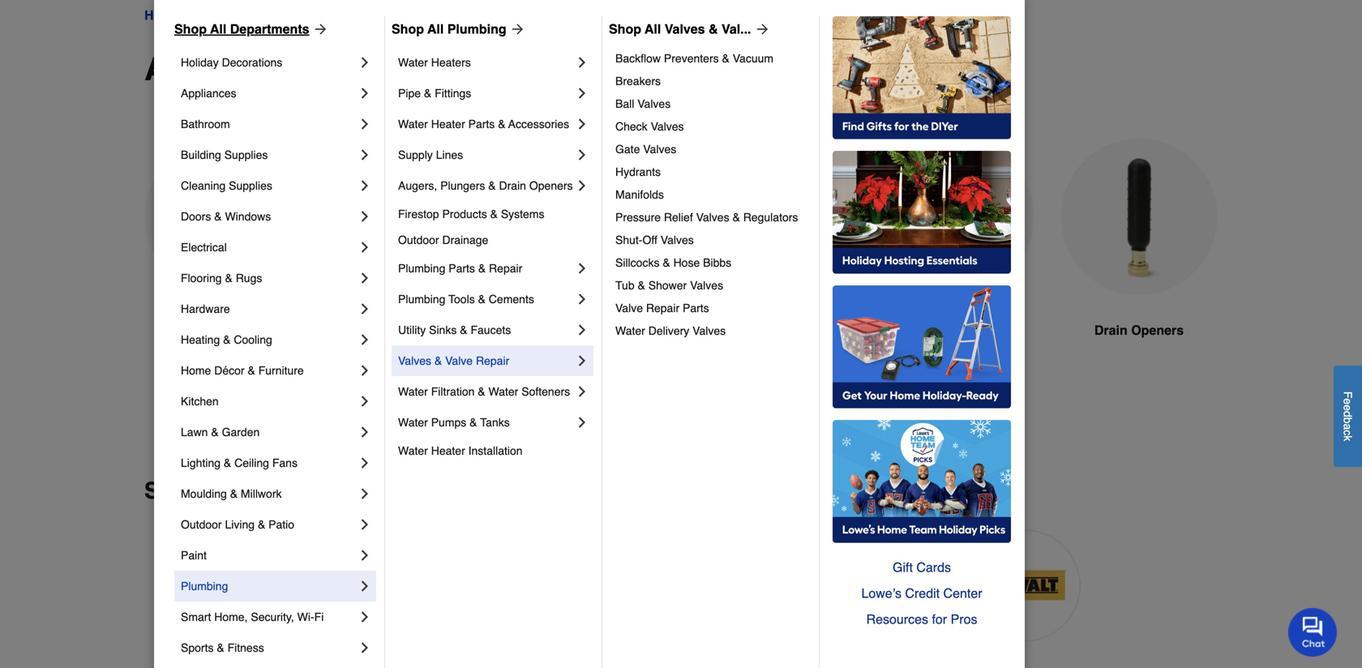 Task type: locate. For each thing, give the bounding box(es) containing it.
chevron right image for water heater parts & accessories
[[574, 116, 590, 132]]

0 horizontal spatial all
[[210, 21, 226, 36]]

plumbing up holiday decorations
[[195, 8, 254, 23]]

& inside "link"
[[490, 208, 498, 221]]

wi-
[[297, 610, 314, 623]]

arrow right image up water heaters link
[[506, 21, 526, 37]]

2 vertical spatial repair
[[476, 354, 509, 367]]

bibbs
[[703, 256, 731, 269]]

hand
[[183, 323, 215, 338]]

chevron right image for smart home, security, wi-fi
[[357, 609, 373, 625]]

1 vertical spatial plungers
[[274, 50, 413, 88]]

korky logo. image
[[831, 530, 943, 641]]

snakes
[[952, 323, 997, 338]]

parts up water delivery valves link
[[683, 302, 709, 315]]

arrow right image
[[309, 21, 329, 37], [506, 21, 526, 37]]

2 augers from the left
[[412, 323, 456, 338]]

resources
[[866, 612, 928, 627]]

0 vertical spatial augers, plungers & drain openers link
[[268, 6, 468, 25]]

3 shop from the left
[[609, 21, 641, 36]]

0 vertical spatial valve
[[615, 302, 643, 315]]

openers
[[418, 8, 468, 23], [546, 50, 678, 88], [529, 179, 573, 192], [1131, 323, 1184, 338]]

cleaners
[[574, 323, 629, 338]]

water heater installation link
[[398, 438, 590, 464]]

parts
[[468, 118, 495, 131], [449, 262, 475, 275], [683, 302, 709, 315]]

heating & cooling link
[[181, 324, 357, 355]]

garden
[[222, 426, 260, 439]]

1 horizontal spatial shop
[[392, 21, 424, 36]]

2 vertical spatial parts
[[683, 302, 709, 315]]

home for home
[[144, 8, 180, 23]]

water down water pumps & tanks
[[398, 444, 428, 457]]

& inside backflow preventers & vacuum breakers
[[722, 52, 730, 65]]

water left "pumps"
[[398, 416, 428, 429]]

repair inside valves & valve repair link
[[476, 354, 509, 367]]

moulding & millwork link
[[181, 478, 357, 509]]

shop inside shop all valves & val... link
[[609, 21, 641, 36]]

0 horizontal spatial arrow right image
[[309, 21, 329, 37]]

valves up gate valves
[[651, 120, 684, 133]]

2 vertical spatial augers, plungers & drain openers
[[398, 179, 573, 192]]

0 horizontal spatial augers
[[219, 323, 263, 338]]

plumbing link up holiday decorations
[[195, 6, 254, 25]]

0 vertical spatial repair
[[489, 262, 522, 275]]

e up b
[[1341, 404, 1354, 411]]

water inside water heater parts & accessories link
[[398, 118, 428, 131]]

e up d
[[1341, 398, 1354, 404]]

1 horizontal spatial arrow right image
[[506, 21, 526, 37]]

rugs
[[236, 272, 262, 285]]

water left filtration on the bottom left
[[398, 385, 428, 398]]

all up water heaters
[[427, 21, 444, 36]]

appliances link
[[181, 78, 357, 109]]

chevron right image for water filtration & water softeners
[[574, 383, 590, 400]]

0 horizontal spatial outdoor
[[181, 518, 222, 531]]

2 arrow right image from the left
[[506, 21, 526, 37]]

chevron right image for augers, plungers & drain openers
[[574, 178, 590, 194]]

lowe's home team holiday picks. image
[[833, 420, 1011, 543]]

1 horizontal spatial all
[[427, 21, 444, 36]]

chevron right image for moulding & millwork
[[357, 486, 373, 502]]

augers, plungers & drain openers for augers, plungers & drain openers link to the top
[[268, 8, 468, 23]]

1 horizontal spatial augers
[[412, 323, 456, 338]]

water
[[398, 56, 428, 69], [398, 118, 428, 131], [615, 324, 645, 337], [398, 385, 428, 398], [488, 385, 518, 398], [398, 416, 428, 429], [398, 444, 428, 457]]

repair down shower
[[646, 302, 680, 315]]

augers inside machine augers link
[[412, 323, 456, 338]]

machine augers link
[[328, 139, 485, 379]]

by
[[207, 478, 234, 504]]

valve down utility sinks & faucets
[[445, 354, 473, 367]]

water left delivery
[[615, 324, 645, 337]]

plumbing link
[[195, 6, 254, 25], [181, 571, 357, 602]]

arrow right image for shop all plumbing
[[506, 21, 526, 37]]

supplies
[[224, 148, 268, 161], [229, 179, 272, 192]]

heater for parts
[[431, 118, 465, 131]]

1 arrow right image from the left
[[309, 21, 329, 37]]

a black rubber plunger. image
[[694, 139, 851, 296]]

1 horizontal spatial home
[[181, 364, 211, 377]]

chevron right image for lawn & garden
[[357, 424, 373, 440]]

2 shop from the left
[[392, 21, 424, 36]]

heater down "pumps"
[[431, 444, 465, 457]]

arrow right image inside shop all departments link
[[309, 21, 329, 37]]

a yellow jug of drano commercial line drain cleaner. image
[[511, 139, 668, 296]]

1 vertical spatial supplies
[[229, 179, 272, 192]]

valves inside 'link'
[[637, 97, 671, 110]]

valves down manifolds link
[[696, 211, 729, 224]]

water inside water delivery valves link
[[615, 324, 645, 337]]

arrow right image
[[751, 21, 771, 37]]

arrow right image up holiday decorations link
[[309, 21, 329, 37]]

outdoor drainage link
[[398, 227, 590, 253]]

augers, up holiday decorations link
[[268, 8, 313, 23]]

1 vertical spatial outdoor
[[181, 518, 222, 531]]

heater up lines
[[431, 118, 465, 131]]

1 all from the left
[[210, 21, 226, 36]]

outdoor drainage
[[398, 233, 488, 246]]

outdoor down "firestop" at the left top of the page
[[398, 233, 439, 246]]

check
[[615, 120, 648, 133]]

shop by brand
[[144, 478, 306, 504]]

shop inside shop all plumbing link
[[392, 21, 424, 36]]

water for water heater parts & accessories
[[398, 118, 428, 131]]

lawn & garden
[[181, 426, 260, 439]]

outdoor down moulding
[[181, 518, 222, 531]]

2 horizontal spatial augers,
[[398, 179, 437, 192]]

check valves
[[615, 120, 684, 133]]

1 vertical spatial home
[[181, 364, 211, 377]]

pipe & fittings
[[398, 87, 471, 100]]

water for water pumps & tanks
[[398, 416, 428, 429]]

1 horizontal spatial valve
[[615, 302, 643, 315]]

2 heater from the top
[[431, 444, 465, 457]]

accessories
[[508, 118, 569, 131]]

augers, down shop all departments
[[144, 50, 265, 88]]

cements
[[489, 293, 534, 306]]

0 vertical spatial heater
[[431, 118, 465, 131]]

chevron right image for doors & windows
[[357, 208, 373, 225]]

0 vertical spatial augers, plungers & drain openers
[[268, 8, 468, 23]]

sillcocks & hose bibbs
[[615, 256, 731, 269]]

0 vertical spatial outdoor
[[398, 233, 439, 246]]

parts for valve
[[683, 302, 709, 315]]

plumbing parts & repair
[[398, 262, 522, 275]]

1 augers from the left
[[219, 323, 263, 338]]

ball valves
[[615, 97, 671, 110]]

hose
[[673, 256, 700, 269]]

installation
[[468, 444, 523, 457]]

augers, plungers & drain openers link
[[268, 6, 468, 25], [398, 170, 574, 201]]

water inside water heaters link
[[398, 56, 428, 69]]

a kobalt music wire drain hand auger. image
[[144, 139, 302, 296]]

water for water delivery valves
[[615, 324, 645, 337]]

0 vertical spatial augers,
[[268, 8, 313, 23]]

hydrants
[[615, 165, 661, 178]]

parts for water
[[468, 118, 495, 131]]

1 heater from the top
[[431, 118, 465, 131]]

1 vertical spatial repair
[[646, 302, 680, 315]]

plungers
[[316, 8, 367, 23], [274, 50, 413, 88], [440, 179, 485, 192]]

augers for hand augers
[[219, 323, 263, 338]]

2 horizontal spatial all
[[645, 21, 661, 36]]

&
[[371, 8, 380, 23], [709, 21, 718, 36], [422, 50, 445, 88], [722, 52, 730, 65], [424, 87, 432, 100], [498, 118, 506, 131], [488, 179, 496, 192], [490, 208, 498, 221], [214, 210, 222, 223], [732, 211, 740, 224], [663, 256, 670, 269], [478, 262, 486, 275], [225, 272, 233, 285], [638, 279, 645, 292], [478, 293, 486, 306], [632, 323, 642, 338], [460, 323, 467, 336], [223, 333, 231, 346], [434, 354, 442, 367], [248, 364, 255, 377], [478, 385, 485, 398], [470, 416, 477, 429], [211, 426, 219, 439], [224, 456, 231, 469], [230, 487, 238, 500], [258, 518, 265, 531], [217, 641, 224, 654]]

décor
[[214, 364, 245, 377]]

augers, plungers & drain openers inside augers, plungers & drain openers link
[[398, 179, 573, 192]]

arrow right image inside shop all plumbing link
[[506, 21, 526, 37]]

hardware
[[181, 302, 230, 315]]

get your home holiday-ready. image
[[833, 285, 1011, 409]]

plumbing link up security,
[[181, 571, 357, 602]]

1 vertical spatial augers, plungers & drain openers
[[144, 50, 678, 88]]

shop inside shop all departments link
[[174, 21, 207, 36]]

shop up backflow
[[609, 21, 641, 36]]

shop
[[174, 21, 207, 36], [392, 21, 424, 36], [609, 21, 641, 36]]

appliances
[[181, 87, 236, 100]]

holiday
[[181, 56, 219, 69]]

shop up holiday
[[174, 21, 207, 36]]

cooling
[[234, 333, 272, 346]]

drain
[[383, 8, 414, 23], [454, 50, 537, 88], [499, 179, 526, 192], [537, 323, 570, 338], [915, 323, 948, 338], [1094, 323, 1128, 338]]

parts down pipe & fittings link
[[468, 118, 495, 131]]

holiday hosting essentials. image
[[833, 151, 1011, 274]]

chevron right image for appliances
[[357, 85, 373, 101]]

systems
[[501, 208, 544, 221]]

supplies up windows
[[229, 179, 272, 192]]

0 vertical spatial parts
[[468, 118, 495, 131]]

lighting & ceiling fans
[[181, 456, 298, 469]]

firestop
[[398, 208, 439, 221]]

home,
[[214, 610, 248, 623]]

chevron right image
[[574, 54, 590, 71], [574, 85, 590, 101], [357, 147, 373, 163], [574, 147, 590, 163], [357, 178, 373, 194], [574, 260, 590, 276], [574, 414, 590, 431], [357, 455, 373, 471], [357, 486, 373, 502], [357, 547, 373, 563], [357, 578, 373, 594]]

chevron right image for electrical
[[357, 239, 373, 255]]

chevron right image for hardware
[[357, 301, 373, 317]]

outdoor for outdoor drainage
[[398, 233, 439, 246]]

flooring
[[181, 272, 222, 285]]

chevron right image for valves & valve repair
[[574, 353, 590, 369]]

valve down tub
[[615, 302, 643, 315]]

outdoor
[[398, 233, 439, 246], [181, 518, 222, 531]]

all up backflow
[[645, 21, 661, 36]]

chevron right image for bathroom
[[357, 116, 373, 132]]

augers inside hand augers link
[[219, 323, 263, 338]]

chevron right image for paint
[[357, 547, 373, 563]]

supply lines
[[398, 148, 463, 161]]

shop for shop all departments
[[174, 21, 207, 36]]

products
[[442, 208, 487, 221]]

pressure relief valves & regulators
[[615, 211, 798, 224]]

3 all from the left
[[645, 21, 661, 36]]

departments
[[230, 21, 309, 36]]

sports & fitness
[[181, 641, 264, 654]]

openers inside "link"
[[1131, 323, 1184, 338]]

preventers
[[664, 52, 719, 65]]

1 vertical spatial augers, plungers & drain openers link
[[398, 170, 574, 201]]

water pumps & tanks
[[398, 416, 510, 429]]

augers, up "firestop" at the left top of the page
[[398, 179, 437, 192]]

repair down faucets
[[476, 354, 509, 367]]

supplies up cleaning supplies on the left top of page
[[224, 148, 268, 161]]

1 shop from the left
[[174, 21, 207, 36]]

0 horizontal spatial home
[[144, 8, 180, 23]]

valves up "check valves"
[[637, 97, 671, 110]]

all up holiday decorations
[[210, 21, 226, 36]]

plumbing up water heaters link
[[447, 21, 506, 36]]

0 vertical spatial supplies
[[224, 148, 268, 161]]

sports & fitness link
[[181, 632, 357, 663]]

valves up preventers at the top
[[665, 21, 705, 36]]

lowe's
[[861, 586, 902, 601]]

drain openers
[[1094, 323, 1184, 338]]

repair down outdoor drainage link
[[489, 262, 522, 275]]

ceiling
[[234, 456, 269, 469]]

shop up water heaters
[[392, 21, 424, 36]]

water filtration & water softeners link
[[398, 376, 574, 407]]

softeners
[[521, 385, 570, 398]]

augers, plungers & drain openers for the bottom augers, plungers & drain openers link
[[398, 179, 573, 192]]

water pumps & tanks link
[[398, 407, 574, 438]]

val...
[[722, 21, 751, 36]]

e
[[1341, 398, 1354, 404], [1341, 404, 1354, 411]]

plumbing tools & cements
[[398, 293, 534, 306]]

0 horizontal spatial augers,
[[144, 50, 265, 88]]

pros
[[951, 612, 977, 627]]

0 horizontal spatial shop
[[174, 21, 207, 36]]

repair inside plumbing parts & repair link
[[489, 262, 522, 275]]

water up 'supply'
[[398, 118, 428, 131]]

1 horizontal spatial augers,
[[268, 8, 313, 23]]

building
[[181, 148, 221, 161]]

water filtration & water softeners
[[398, 385, 570, 398]]

1 vertical spatial augers,
[[144, 50, 265, 88]]

smart home, security, wi-fi
[[181, 610, 324, 623]]

paint link
[[181, 540, 357, 571]]

f
[[1341, 391, 1354, 398]]

lighting
[[181, 456, 221, 469]]

gate valves link
[[615, 138, 807, 161]]

electrical link
[[181, 232, 357, 263]]

cobra logo. image
[[557, 530, 668, 641]]

furniture
[[258, 364, 304, 377]]

valves down sillcocks & hose bibbs link
[[690, 279, 723, 292]]

all for plumbing
[[427, 21, 444, 36]]

water for water filtration & water softeners
[[398, 385, 428, 398]]

2 horizontal spatial shop
[[609, 21, 641, 36]]

0 horizontal spatial valve
[[445, 354, 473, 367]]

1 vertical spatial parts
[[449, 262, 475, 275]]

chevron right image
[[357, 54, 373, 71], [357, 85, 373, 101], [357, 116, 373, 132], [574, 116, 590, 132], [574, 178, 590, 194], [357, 208, 373, 225], [357, 239, 373, 255], [357, 270, 373, 286], [574, 291, 590, 307], [357, 301, 373, 317], [574, 322, 590, 338], [357, 332, 373, 348], [574, 353, 590, 369], [357, 362, 373, 379], [574, 383, 590, 400], [357, 393, 373, 409], [357, 424, 373, 440], [357, 516, 373, 533], [357, 609, 373, 625], [357, 640, 373, 656]]

pipe & fittings link
[[398, 78, 574, 109]]

parts down drainage
[[449, 262, 475, 275]]

1 vertical spatial heater
[[431, 444, 465, 457]]

doors
[[181, 210, 211, 223]]

chevron right image for supply lines
[[574, 147, 590, 163]]

0 vertical spatial home
[[144, 8, 180, 23]]

gift cards link
[[833, 555, 1011, 580]]

2 all from the left
[[427, 21, 444, 36]]

0 vertical spatial plungers
[[316, 8, 367, 23]]

gate valves
[[615, 143, 676, 156]]

valve
[[615, 302, 643, 315], [445, 354, 473, 367]]

water heater parts & accessories link
[[398, 109, 574, 139]]

1 horizontal spatial outdoor
[[398, 233, 439, 246]]

chevron right image for lighting & ceiling fans
[[357, 455, 373, 471]]

water up pipe
[[398, 56, 428, 69]]

water inside water pumps & tanks link
[[398, 416, 428, 429]]



Task type: describe. For each thing, give the bounding box(es) containing it.
heating
[[181, 333, 220, 346]]

brand
[[240, 478, 306, 504]]

center
[[943, 586, 982, 601]]

utility sinks & faucets link
[[398, 315, 574, 345]]

chevron right image for holiday decorations
[[357, 54, 373, 71]]

shop for shop all valves & val...
[[609, 21, 641, 36]]

supplies for building supplies
[[224, 148, 268, 161]]

lawn
[[181, 426, 208, 439]]

breakers
[[615, 75, 661, 88]]

all for valves
[[645, 21, 661, 36]]

millwork
[[241, 487, 282, 500]]

a brass craft music wire machine auger. image
[[328, 139, 485, 296]]

f e e d b a c k
[[1341, 391, 1354, 441]]

gate
[[615, 143, 640, 156]]

home décor & furniture
[[181, 364, 304, 377]]

1 e from the top
[[1341, 398, 1354, 404]]

augers for machine augers
[[412, 323, 456, 338]]

fans
[[272, 456, 298, 469]]

outdoor living & patio link
[[181, 509, 357, 540]]

chevron right image for heating & cooling
[[357, 332, 373, 348]]

machine augers
[[356, 323, 456, 338]]

supply lines link
[[398, 139, 574, 170]]

valves & valve repair link
[[398, 345, 574, 376]]

relief
[[664, 211, 693, 224]]

shop all valves & val... link
[[609, 19, 771, 39]]

tub & shower valves
[[615, 279, 723, 292]]

paint
[[181, 549, 207, 562]]

drain inside drain cleaners & chemicals
[[537, 323, 570, 338]]

plumbing up smart
[[181, 580, 228, 593]]

shop all valves & val...
[[609, 21, 751, 36]]

2 e from the top
[[1341, 404, 1354, 411]]

chevron right image for plumbing tools & cements
[[574, 291, 590, 307]]

zep logo. image
[[282, 530, 393, 641]]

machine
[[356, 323, 408, 338]]

chevron right image for plumbing
[[357, 578, 373, 594]]

supplies for cleaning supplies
[[229, 179, 272, 192]]

water up tanks at the left bottom of page
[[488, 385, 518, 398]]

c
[[1341, 430, 1354, 435]]

water heaters
[[398, 56, 471, 69]]

repair inside valve repair parts link
[[646, 302, 680, 315]]

tub & shower valves link
[[615, 274, 807, 297]]

drain snakes
[[915, 323, 997, 338]]

plumbing down outdoor drainage
[[398, 262, 445, 275]]

for
[[932, 612, 947, 627]]

regulators
[[743, 211, 798, 224]]

ball
[[615, 97, 634, 110]]

chevron right image for home décor & furniture
[[357, 362, 373, 379]]

0 vertical spatial plumbing link
[[195, 6, 254, 25]]

heater for installation
[[431, 444, 465, 457]]

dewalt logo. image
[[969, 530, 1080, 641]]

filtration
[[431, 385, 475, 398]]

shut-off valves
[[615, 233, 694, 246]]

shut-off valves link
[[615, 229, 807, 251]]

chevron right image for pipe & fittings
[[574, 85, 590, 101]]

plumbing tools & cements link
[[398, 284, 574, 315]]

chevron right image for water heaters
[[574, 54, 590, 71]]

manifolds
[[615, 188, 664, 201]]

kitchen
[[181, 395, 219, 408]]

d
[[1341, 411, 1354, 417]]

valves down valve repair parts link
[[693, 324, 726, 337]]

doors & windows
[[181, 210, 271, 223]]

electrical
[[181, 241, 227, 254]]

repair for plumbing parts & repair
[[489, 262, 522, 275]]

2 vertical spatial plungers
[[440, 179, 485, 192]]

outdoor living & patio
[[181, 518, 294, 531]]

arrow right image for shop all departments
[[309, 21, 329, 37]]

sports
[[181, 641, 214, 654]]

pressure relief valves & regulators link
[[615, 206, 807, 229]]

plumbing up utility
[[398, 293, 445, 306]]

chevron right image for outdoor living & patio
[[357, 516, 373, 533]]

decorations
[[222, 56, 282, 69]]

& inside drain cleaners & chemicals
[[632, 323, 642, 338]]

windows
[[225, 210, 271, 223]]

water for water heaters
[[398, 56, 428, 69]]

home décor & furniture link
[[181, 355, 357, 386]]

f e e d b a c k button
[[1334, 365, 1362, 467]]

valves down "check valves"
[[643, 143, 676, 156]]

home link
[[144, 6, 180, 25]]

chat invite button image
[[1288, 607, 1338, 657]]

1 vertical spatial valve
[[445, 354, 473, 367]]

water heater parts & accessories
[[398, 118, 569, 131]]

delivery
[[648, 324, 689, 337]]

resources for pros link
[[833, 606, 1011, 632]]

drain inside "link"
[[1094, 323, 1128, 338]]

shut-
[[615, 233, 642, 246]]

water for water heater installation
[[398, 444, 428, 457]]

patio
[[268, 518, 294, 531]]

credit
[[905, 586, 940, 601]]

holiday decorations
[[181, 56, 282, 69]]

chevron right image for water pumps & tanks
[[574, 414, 590, 431]]

valves down relief
[[661, 233, 694, 246]]

lighting & ceiling fans link
[[181, 448, 357, 478]]

firestop products & systems link
[[398, 201, 590, 227]]

all for departments
[[210, 21, 226, 36]]

backflow preventers & vacuum breakers link
[[615, 47, 807, 92]]

chevron right image for cleaning supplies
[[357, 178, 373, 194]]

off
[[642, 233, 657, 246]]

fitness
[[227, 641, 264, 654]]

lowe's credit center link
[[833, 580, 1011, 606]]

faucets
[[471, 323, 511, 336]]

kitchen link
[[181, 386, 357, 417]]

flooring & rugs
[[181, 272, 262, 285]]

2 vertical spatial augers,
[[398, 179, 437, 192]]

chevron right image for building supplies
[[357, 147, 373, 163]]

1 vertical spatial plumbing link
[[181, 571, 357, 602]]

shop for shop all plumbing
[[392, 21, 424, 36]]

chevron right image for kitchen
[[357, 393, 373, 409]]

drain cleaners & chemicals
[[537, 323, 642, 357]]

a cobra rubber bladder with brass fitting. image
[[1060, 139, 1218, 296]]

hardware link
[[181, 293, 357, 324]]

home for home décor & furniture
[[181, 364, 211, 377]]

chevron right image for utility sinks & faucets
[[574, 322, 590, 338]]

check valves link
[[615, 115, 807, 138]]

valve repair parts link
[[615, 297, 807, 319]]

repair for valves & valve repair
[[476, 354, 509, 367]]

gift
[[893, 560, 913, 575]]

outdoor for outdoor living & patio
[[181, 518, 222, 531]]

cards
[[916, 560, 951, 575]]

bathroom link
[[181, 109, 357, 139]]

drain snakes link
[[877, 139, 1035, 379]]

chevron right image for flooring & rugs
[[357, 270, 373, 286]]

ball valves link
[[615, 92, 807, 115]]

smart home, security, wi-fi link
[[181, 602, 357, 632]]

valves down utility
[[398, 354, 431, 367]]

tanks
[[480, 416, 510, 429]]

pressure
[[615, 211, 661, 224]]

orange drain snakes. image
[[877, 139, 1035, 296]]

chevron right image for sports & fitness
[[357, 640, 373, 656]]

cleaning
[[181, 179, 226, 192]]

find gifts for the diyer. image
[[833, 16, 1011, 139]]

chevron right image for plumbing parts & repair
[[574, 260, 590, 276]]

valves & valve repair
[[398, 354, 509, 367]]

sillcocks & hose bibbs link
[[615, 251, 807, 274]]



Task type: vqa. For each thing, say whether or not it's contained in the screenshot.
BREAKERS
yes



